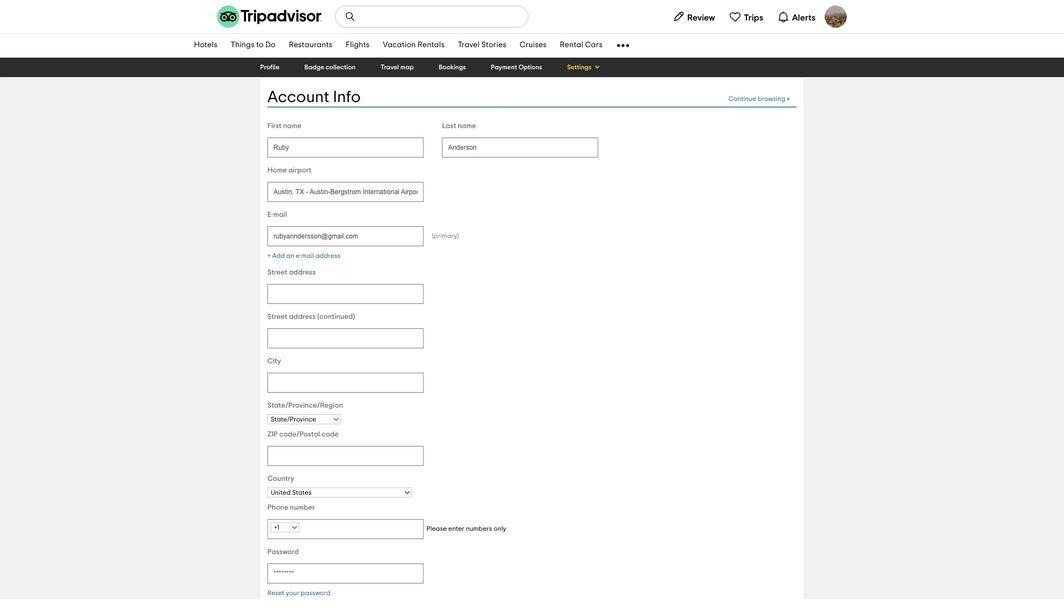 Task type: describe. For each thing, give the bounding box(es) containing it.
flights
[[346, 41, 370, 49]]

address for street address
[[289, 269, 316, 276]]

to
[[256, 41, 264, 49]]

name for last name
[[458, 122, 477, 129]]

street for street address
[[268, 269, 288, 276]]

e-mail
[[268, 211, 287, 218]]

trips link
[[725, 6, 769, 28]]

cruises
[[520, 41, 547, 49]]

travel map
[[381, 64, 414, 71]]

add
[[272, 252, 285, 259]]

options
[[519, 64, 543, 71]]

enter
[[449, 525, 465, 532]]

payment options
[[491, 64, 543, 71]]

alerts
[[793, 13, 816, 22]]

password
[[301, 590, 331, 596]]

state/province/region
[[268, 402, 343, 409]]

last name
[[442, 122, 477, 129]]

only
[[494, 525, 507, 532]]

Street address text field
[[268, 284, 424, 304]]

1 horizontal spatial mail
[[302, 252, 314, 259]]

profile picture image
[[825, 6, 848, 28]]

profile link
[[260, 64, 280, 71]]

street for street address (continued)
[[268, 313, 288, 320]]

travel for travel stories
[[458, 41, 480, 49]]

travel stories link
[[452, 34, 514, 57]]

trips
[[745, 13, 764, 22]]

code/postal
[[280, 431, 320, 438]]

badge collection link
[[305, 64, 356, 71]]

tripadvisor image
[[217, 6, 322, 28]]

reset your password
[[268, 590, 331, 596]]

travel map link
[[381, 64, 414, 71]]

zip
[[268, 431, 278, 438]]

profile
[[260, 64, 280, 71]]

badge
[[305, 64, 324, 71]]

phone
[[268, 504, 289, 511]]

street address (continued)
[[268, 313, 355, 320]]

e-
[[296, 252, 302, 259]]

bookings
[[439, 64, 466, 71]]

payment
[[491, 64, 518, 71]]

browsing
[[758, 95, 786, 102]]

vacation rentals
[[383, 41, 445, 49]]

review
[[688, 13, 716, 22]]

payment options link
[[491, 64, 543, 71]]

home
[[268, 167, 287, 174]]

badge collection
[[305, 64, 356, 71]]

last
[[442, 122, 457, 129]]

restaurants
[[289, 41, 333, 49]]

vacation
[[383, 41, 416, 49]]

password
[[268, 548, 299, 555]]

account
[[268, 89, 330, 105]]

hotels link
[[187, 34, 224, 57]]

rental cars
[[560, 41, 603, 49]]



Task type: vqa. For each thing, say whether or not it's contained in the screenshot.
Rentals
yes



Task type: locate. For each thing, give the bounding box(es) containing it.
None text field
[[442, 137, 599, 157], [268, 182, 424, 202], [268, 226, 424, 246], [442, 137, 599, 157], [268, 182, 424, 202], [268, 226, 424, 246]]

Phone number text field
[[268, 519, 424, 539]]

first name
[[268, 122, 302, 129]]

city
[[268, 357, 281, 365]]

map
[[401, 64, 414, 71]]

alerts link
[[773, 6, 821, 28]]

please
[[427, 525, 447, 532]]

0 horizontal spatial mail
[[274, 211, 287, 218]]

rentals
[[418, 41, 445, 49]]

mail right an
[[302, 252, 314, 259]]

0 vertical spatial address
[[316, 252, 341, 259]]

street
[[268, 269, 288, 276], [268, 313, 288, 320]]

2 name from the left
[[458, 122, 477, 129]]

bookings link
[[439, 64, 466, 71]]

0 vertical spatial street
[[268, 269, 288, 276]]

reset
[[268, 590, 285, 596]]

home airport
[[268, 167, 312, 174]]

address left (continued)
[[289, 313, 316, 320]]

1 vertical spatial travel
[[381, 64, 399, 71]]

2 vertical spatial address
[[289, 313, 316, 320]]

continue
[[729, 95, 757, 102]]

number
[[290, 504, 315, 511]]

settings
[[568, 64, 592, 71]]

None search field
[[336, 7, 528, 27]]

1 street from the top
[[268, 269, 288, 276]]

street down add on the left top of the page
[[268, 269, 288, 276]]

hotels
[[194, 41, 218, 49]]

1 name from the left
[[283, 122, 302, 129]]

1 horizontal spatial name
[[458, 122, 477, 129]]

travel stories
[[458, 41, 507, 49]]

airport
[[289, 167, 312, 174]]

address
[[316, 252, 341, 259], [289, 269, 316, 276], [289, 313, 316, 320]]

account info
[[268, 89, 361, 105]]

vacation rentals link
[[377, 34, 452, 57]]

name right last
[[458, 122, 477, 129]]

»
[[787, 95, 791, 102]]

name
[[283, 122, 302, 129], [458, 122, 477, 129]]

zip code/postal code
[[268, 431, 339, 438]]

0 horizontal spatial travel
[[381, 64, 399, 71]]

search image
[[345, 11, 356, 22]]

Street address (continued) text field
[[268, 328, 424, 348]]

address down + add an e-mail address at left
[[289, 269, 316, 276]]

street address
[[268, 269, 316, 276]]

1 vertical spatial mail
[[302, 252, 314, 259]]

first
[[268, 122, 282, 129]]

cars
[[586, 41, 603, 49]]

rental
[[560, 41, 584, 49]]

cruises link
[[514, 34, 554, 57]]

your
[[286, 590, 300, 596]]

travel
[[458, 41, 480, 49], [381, 64, 399, 71]]

name right first
[[283, 122, 302, 129]]

travel left map
[[381, 64, 399, 71]]

an
[[287, 252, 294, 259]]

2 street from the top
[[268, 313, 288, 320]]

None field
[[268, 563, 424, 583]]

please enter numbers only
[[427, 525, 507, 532]]

things to do
[[231, 41, 276, 49]]

name for first name
[[283, 122, 302, 129]]

restaurants link
[[282, 34, 339, 57]]

travel for travel map
[[381, 64, 399, 71]]

0 horizontal spatial name
[[283, 122, 302, 129]]

address for street address (continued)
[[289, 313, 316, 320]]

e-
[[268, 211, 274, 218]]

info
[[333, 89, 361, 105]]

+
[[268, 252, 271, 259]]

mail
[[274, 211, 287, 218], [302, 252, 314, 259]]

None text field
[[268, 137, 424, 157]]

things
[[231, 41, 255, 49]]

flights link
[[339, 34, 377, 57]]

+ add an e-mail address
[[268, 252, 341, 259]]

review link
[[668, 6, 720, 28]]

phone number
[[268, 504, 315, 511]]

(primary)
[[432, 233, 459, 239]]

1 vertical spatial street
[[268, 313, 288, 320]]

numbers
[[466, 525, 493, 532]]

(continued)
[[318, 313, 355, 320]]

do
[[266, 41, 276, 49]]

rental cars link
[[554, 34, 610, 57]]

country
[[268, 475, 295, 482]]

collection
[[326, 64, 356, 71]]

0 vertical spatial mail
[[274, 211, 287, 218]]

things to do link
[[224, 34, 282, 57]]

reset your password link
[[268, 586, 331, 599]]

code
[[322, 431, 339, 438]]

travel left stories in the top left of the page
[[458, 41, 480, 49]]

1 horizontal spatial travel
[[458, 41, 480, 49]]

address right 'e-'
[[316, 252, 341, 259]]

continue browsing » link
[[729, 95, 791, 102]]

street up city
[[268, 313, 288, 320]]

mail up add on the left top of the page
[[274, 211, 287, 218]]

1 vertical spatial address
[[289, 269, 316, 276]]

ZIP code/Postal code text field
[[268, 446, 424, 466]]

City text field
[[268, 373, 424, 393]]

continue browsing »
[[729, 95, 791, 102]]

stories
[[482, 41, 507, 49]]

0 vertical spatial travel
[[458, 41, 480, 49]]



